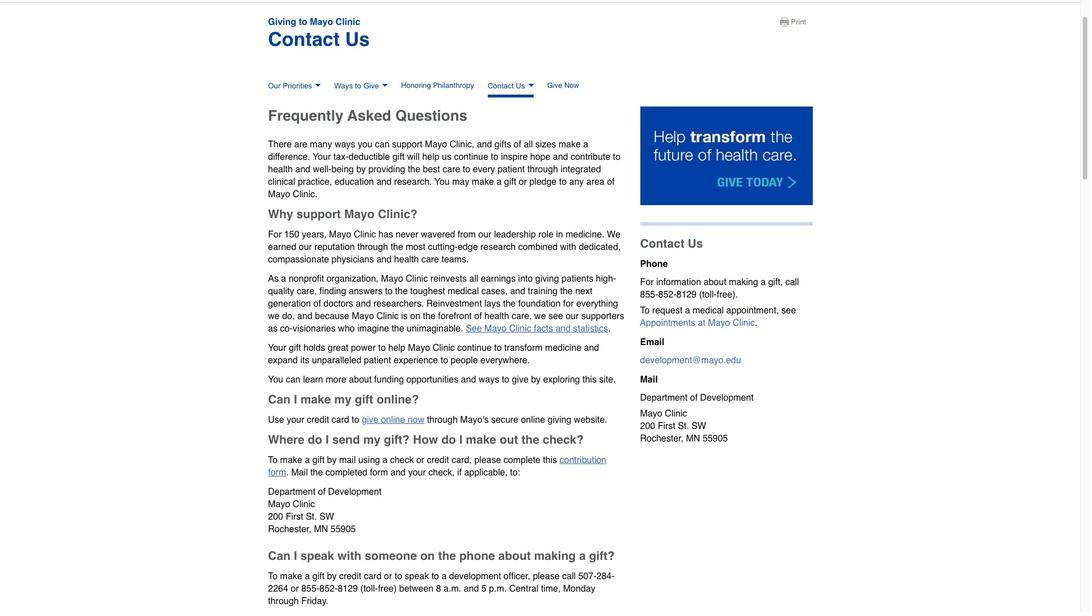 Task type: describe. For each thing, give the bounding box(es) containing it.
your gift holds great power to help mayo clinic continue to transform medicine and expand its unparalleled patient experience to people everywhere.
[[268, 343, 599, 366]]

at
[[698, 318, 705, 328]]

complete
[[504, 455, 540, 465]]

completed
[[325, 468, 367, 478]]

supporters
[[581, 311, 624, 321]]

as
[[268, 324, 278, 334]]

gift left mail
[[312, 455, 324, 465]]

1 horizontal spatial 55905
[[703, 434, 728, 444]]

0 vertical spatial our
[[478, 230, 491, 240]]

as
[[268, 274, 279, 284]]

our priorities button
[[268, 78, 321, 97]]

clinic inside your gift holds great power to help mayo clinic continue to transform medicine and expand its unparalleled patient experience to people everywhere.
[[433, 343, 455, 353]]

ways to give button
[[334, 78, 387, 97]]

gift left will
[[392, 152, 405, 162]]

visionaries
[[293, 324, 336, 334]]

1 we from the left
[[268, 311, 280, 321]]

health inside for 150 years, mayo clinic has never wavered from our leadership role in medicine. we earned our reputation through the most cutting-edge research combined with dedicated, compassionate physicians and health care teams.
[[394, 254, 419, 265]]

of up because
[[313, 299, 321, 309]]

the left the phone
[[438, 549, 456, 563]]

honoring philanthropy link
[[401, 78, 474, 97]]

credit inside to make a gift by credit card or to speak to a development officer, please call 507-284- 2264 or 855-852-8129 (toll-free) between 8 a.m. and 5 p.m. central time, monday through friday.
[[339, 572, 361, 582]]

8
[[436, 584, 441, 594]]

great
[[328, 343, 348, 353]]

exploring
[[543, 375, 580, 385]]

contact inside giving to mayo clinic contact us
[[268, 28, 340, 50]]

doctors
[[323, 299, 353, 309]]

appointments
[[640, 318, 695, 328]]

gift inside to make a gift by credit card or to speak to a development officer, please call 507-284- 2264 or 855-852-8129 (toll-free) between 8 a.m. and 5 p.m. central time, monday through friday.
[[312, 572, 324, 582]]

mayo inside for information about making a gift, call 855-852-8129 (toll-free). to request a medical appointment, see appointments at mayo clinic .
[[708, 318, 730, 328]]

to left any
[[559, 177, 567, 187]]

a up friday. at the bottom
[[305, 572, 310, 582]]

if
[[457, 468, 462, 478]]

1 horizontal spatial mn
[[686, 434, 700, 444]]

people
[[451, 355, 478, 366]]

development inside frequently asked questions main content
[[328, 487, 381, 497]]

1 do from the left
[[308, 433, 322, 447]]

to up may on the top of the page
[[463, 164, 470, 174]]

giving
[[268, 17, 296, 27]]

and down answers
[[356, 299, 371, 309]]

care inside the there are many ways you can support mayo clinic, and gifts of all sizes make a difference. your tax-deductible gift will help us continue to inspire hope and contribute to health and well-being by providing the best care to every patient through integrated clinical practice, education and research. you may make a gift or pledge to any area of mayo clinic.
[[443, 164, 460, 174]]

about inside for information about making a gift, call 855-852-8129 (toll-free). to request a medical appointment, see appointments at mayo clinic .
[[704, 277, 726, 287]]

giving inside the as a nonprofit organization, mayo clinic reinvests all earnings into giving patients high- quality care, finding answers to the toughest medical cases, and training the next generation of doctors and researchers. reinvestment lays the foundation for everything we do, and because mayo clinic is on the forefront of health care, we see our supporters as co-visionaries who imagine the unimaginable.
[[535, 274, 559, 284]]

to down gifts
[[491, 152, 498, 162]]

0 vertical spatial department of development mayo clinic 200 first st. sw rochester, mn 55905
[[640, 393, 754, 444]]

give online now link
[[362, 415, 424, 425]]

1 vertical spatial gift?
[[589, 549, 615, 563]]

2 vertical spatial contact
[[640, 237, 684, 251]]

1 horizontal spatial rochester,
[[640, 434, 683, 444]]

speak inside to make a gift by credit card or to speak to a development officer, please call 507-284- 2264 or 855-852-8129 (toll-free) between 8 a.m. and 5 p.m. central time, monday through friday.
[[405, 572, 429, 582]]

0 vertical spatial credit
[[307, 415, 329, 425]]

and inside to make a gift by credit card or to speak to a development officer, please call 507-284- 2264 or 855-852-8129 (toll-free) between 8 a.m. and 5 p.m. central time, monday through friday.
[[464, 584, 479, 594]]

inspire
[[501, 152, 528, 162]]

medicine.
[[566, 230, 604, 240]]

facts
[[534, 324, 553, 334]]

help transform the future of health care. give today. image
[[640, 106, 813, 205]]

time,
[[541, 584, 561, 594]]

0 horizontal spatial my
[[334, 393, 351, 406]]

(toll- inside for information about making a gift, call 855-852-8129 (toll-free). to request a medical appointment, see appointments at mayo clinic .
[[699, 290, 717, 300]]

for information about making a gift, call 855-852-8129 (toll-free). to request a medical appointment, see appointments at mayo clinic .
[[640, 277, 799, 328]]

appointment,
[[726, 306, 779, 316]]

secure
[[491, 415, 518, 425]]

give inside popup button
[[363, 82, 379, 90]]

philanthropy
[[433, 81, 474, 90]]

1 vertical spatial our
[[299, 242, 312, 252]]

1 online from the left
[[381, 415, 405, 425]]

will
[[407, 152, 420, 162]]

the up researchers.
[[395, 286, 408, 296]]

2 we from the left
[[534, 311, 546, 321]]

everything
[[576, 299, 618, 309]]

well-
[[313, 164, 332, 174]]

our inside the as a nonprofit organization, mayo clinic reinvests all earnings into giving patients high- quality care, finding answers to the toughest medical cases, and training the next generation of doctors and researchers. reinvestment lays the foundation for everything we do, and because mayo clinic is on the forefront of health care, we see our supporters as co-visionaries who imagine the unimaginable.
[[566, 311, 579, 321]]

health inside the as a nonprofit organization, mayo clinic reinvests all earnings into giving patients high- quality care, finding answers to the toughest medical cases, and training the next generation of doctors and researchers. reinvestment lays the foundation for everything we do, and because mayo clinic is on the forefront of health care, we see our supporters as co-visionaries who imagine the unimaginable.
[[484, 311, 509, 321]]

earned
[[268, 242, 296, 252]]

generation
[[268, 299, 311, 309]]

by inside to make a gift by credit card or to speak to a development officer, please call 507-284- 2264 or 855-852-8129 (toll-free) between 8 a.m. and 5 p.m. central time, monday through friday.
[[327, 572, 337, 582]]

contribution
[[560, 455, 606, 465]]

contact us button
[[488, 78, 534, 97]]

clinic inside for 150 years, mayo clinic has never wavered from our leadership role in medicine. we earned our reputation through the most cutting-edge research combined with dedicated, compassionate physicians and health care teams.
[[354, 230, 376, 240]]

making inside frequently asked questions main content
[[534, 549, 576, 563]]

0 horizontal spatial you
[[268, 375, 283, 385]]

site.
[[599, 375, 616, 385]]

through inside the there are many ways you can support mayo clinic, and gifts of all sizes make a difference. your tax-deductible gift will help us continue to inspire hope and contribute to health and well-being by providing the best care to every patient through integrated clinical practice, education and research. you may make a gift or pledge to any area of mayo clinic.
[[527, 164, 558, 174]]

855- inside for information about making a gift, call 855-852-8129 (toll-free). to request a medical appointment, see appointments at mayo clinic .
[[640, 290, 658, 300]]

to down the everywhere.
[[502, 375, 509, 385]]

1 horizontal spatial give
[[512, 375, 528, 385]]

help inside the there are many ways you can support mayo clinic, and gifts of all sizes make a difference. your tax-deductible gift will help us continue to inspire hope and contribute to health and well-being by providing the best care to every patient through integrated clinical practice, education and research. you may make a gift or pledge to any area of mayo clinic.
[[422, 152, 439, 162]]

holds
[[303, 343, 325, 353]]

55905 inside frequently asked questions main content
[[331, 524, 356, 535]]

research.
[[394, 177, 432, 187]]

mayo inside for 150 years, mayo clinic has never wavered from our leadership role in medicine. we earned our reputation through the most cutting-edge research combined with dedicated, compassionate physicians and health care teams.
[[329, 230, 351, 240]]

mail inside frequently asked questions main content
[[291, 468, 308, 478]]

0 vertical spatial mail
[[640, 375, 658, 385]]

0 horizontal spatial speak
[[300, 549, 334, 563]]

use your credit card to give online now through mayo's secure online giving website.
[[268, 415, 607, 425]]

make down where at the left bottom of page
[[280, 455, 302, 465]]

a inside the as a nonprofit organization, mayo clinic reinvests all earnings into giving patients high- quality care, finding answers to the toughest medical cases, and training the next generation of doctors and researchers. reinvestment lays the foundation for everything we do, and because mayo clinic is on the forefront of health care, we see our supporters as co-visionaries who imagine the unimaginable.
[[281, 274, 286, 284]]

answers
[[349, 286, 383, 296]]

by left mail
[[327, 455, 337, 465]]

finding
[[319, 286, 346, 296]]

on inside the as a nonprofit organization, mayo clinic reinvests all earnings into giving patients high- quality care, finding answers to the toughest medical cases, and training the next generation of doctors and researchers. reinvestment lays the foundation for everything we do, and because mayo clinic is on the forefront of health care, we see our supporters as co-visionaries who imagine the unimaginable.
[[410, 311, 420, 321]]

1 horizontal spatial this
[[582, 375, 597, 385]]

and down people
[[461, 375, 476, 385]]

1 horizontal spatial department
[[640, 393, 687, 403]]

8129 inside to make a gift by credit card or to speak to a development officer, please call 507-284- 2264 or 855-852-8129 (toll-free) between 8 a.m. and 5 p.m. central time, monday through friday.
[[338, 584, 358, 594]]

the inside for 150 years, mayo clinic has never wavered from our leadership role in medicine. we earned our reputation through the most cutting-edge research combined with dedicated, compassionate physicians and health care teams.
[[391, 242, 403, 252]]

sizes
[[535, 139, 556, 150]]

1 vertical spatial ways
[[479, 375, 499, 385]]

continue inside your gift holds great power to help mayo clinic continue to transform medicine and expand its unparalleled patient experience to people everywhere.
[[457, 343, 492, 353]]

or up free)
[[384, 572, 392, 582]]

training
[[528, 286, 558, 296]]

or inside the there are many ways you can support mayo clinic, and gifts of all sizes make a difference. your tax-deductible gift will help us continue to inspire hope and contribute to health and well-being by providing the best care to every patient through integrated clinical practice, education and research. you may make a gift or pledge to any area of mayo clinic.
[[519, 177, 527, 187]]

check
[[390, 455, 414, 465]]

to make a gift by credit card or to speak to a development officer, please call 507-284- 2264 or 855-852-8129 (toll-free) between 8 a.m. and 5 p.m. central time, monday through friday.
[[268, 572, 615, 607]]

a left mail
[[305, 455, 310, 465]]

to up free)
[[395, 572, 402, 582]]

education
[[335, 177, 374, 187]]

cutting-
[[428, 242, 458, 252]]

mayo's
[[460, 415, 489, 425]]

1 vertical spatial care,
[[512, 311, 532, 321]]

you
[[358, 139, 372, 150]]

teams.
[[442, 254, 469, 265]]

statistics
[[573, 324, 608, 334]]

for
[[563, 299, 574, 309]]

unparalleled
[[312, 355, 361, 366]]

and down check
[[391, 468, 406, 478]]

to right contribute
[[613, 152, 620, 162]]

0 vertical spatial your
[[287, 415, 304, 425]]

see inside for information about making a gift, call 855-852-8129 (toll-free). to request a medical appointment, see appointments at mayo clinic .
[[781, 306, 796, 316]]

many
[[310, 139, 332, 150]]

(toll- inside to make a gift by credit card or to speak to a development officer, please call 507-284- 2264 or 855-852-8129 (toll-free) between 8 a.m. and 5 p.m. central time, monday through friday.
[[360, 584, 378, 594]]

someone
[[365, 549, 417, 563]]

all inside the as a nonprofit organization, mayo clinic reinvests all earnings into giving patients high- quality care, finding answers to the toughest medical cases, and training the next generation of doctors and researchers. reinvestment lays the foundation for everything we do, and because mayo clinic is on the forefront of health care, we see our supporters as co-visionaries who imagine the unimaginable.
[[469, 274, 478, 284]]

2 do from the left
[[441, 433, 456, 447]]

to inside giving to mayo clinic contact us
[[299, 17, 307, 27]]

855- inside to make a gift by credit card or to speak to a development officer, please call 507-284- 2264 or 855-852-8129 (toll-free) between 8 a.m. and 5 p.m. central time, monday through friday.
[[301, 584, 319, 594]]

. inside for information about making a gift, call 855-852-8129 (toll-free). to request a medical appointment, see appointments at mayo clinic .
[[755, 318, 757, 328]]

frequently
[[268, 107, 343, 124]]

the down is
[[392, 324, 404, 334]]

transform
[[504, 343, 543, 353]]

200 inside frequently asked questions main content
[[268, 512, 283, 522]]

your inside your gift holds great power to help mayo clinic continue to transform medicine and expand its unparalleled patient experience to people everywhere.
[[268, 343, 286, 353]]

2 horizontal spatial credit
[[427, 455, 449, 465]]

1 horizontal spatial first
[[658, 421, 675, 431]]

1 horizontal spatial .
[[608, 324, 611, 334]]

we
[[607, 230, 620, 240]]

never
[[396, 230, 418, 240]]

with inside for 150 years, mayo clinic has never wavered from our leadership role in medicine. we earned our reputation through the most cutting-edge research combined with dedicated, compassionate physicians and health care teams.
[[560, 242, 576, 252]]

foundation
[[518, 299, 561, 309]]

0 horizontal spatial can
[[286, 375, 300, 385]]

monday
[[563, 584, 595, 594]]

1 horizontal spatial your
[[408, 468, 426, 478]]

or right check
[[416, 455, 424, 465]]

of right area
[[607, 177, 615, 187]]

where
[[268, 433, 304, 447]]

gift,
[[768, 277, 783, 287]]

to:
[[510, 468, 520, 478]]

0 vertical spatial 200
[[640, 421, 655, 431]]

1 vertical spatial give
[[362, 415, 378, 425]]

0 vertical spatial please
[[474, 455, 501, 465]]

st. inside frequently asked questions main content
[[306, 512, 317, 522]]

and down providing
[[376, 177, 392, 187]]

phone
[[459, 549, 495, 563]]

and up practice,
[[295, 164, 310, 174]]

see
[[466, 324, 482, 334]]

1 vertical spatial contact us
[[640, 237, 703, 251]]

the up unimaginable.
[[423, 311, 435, 321]]

best
[[423, 164, 440, 174]]

contribution form link
[[268, 455, 606, 478]]

see mayo clinic facts and statistics link
[[466, 324, 608, 334]]

a right "using"
[[382, 455, 388, 465]]

0 vertical spatial care,
[[297, 286, 317, 296]]

a left gift,
[[761, 277, 766, 287]]

us inside dropdown button
[[516, 82, 525, 90]]

experience
[[394, 355, 438, 366]]

mayo inside your gift holds great power to help mayo clinic continue to transform medicine and expand its unparalleled patient experience to people everywhere.
[[408, 343, 430, 353]]

to for to make a gift by mail using a check or credit card, please complete this
[[268, 455, 278, 465]]

a up appointments at mayo clinic "link"
[[685, 306, 690, 316]]

1 vertical spatial giving
[[548, 415, 571, 425]]

expand
[[268, 355, 298, 366]]

online?
[[377, 393, 419, 406]]

1 horizontal spatial give
[[547, 81, 562, 90]]

0 horizontal spatial .
[[286, 468, 289, 478]]

patient inside your gift holds great power to help mayo clinic continue to transform medicine and expand its unparalleled patient experience to people everywhere.
[[364, 355, 391, 366]]

the up 'for'
[[560, 286, 573, 296]]

2 vertical spatial about
[[498, 549, 531, 563]]

the right out
[[521, 433, 539, 447]]

has
[[378, 230, 393, 240]]

menu bar containing honoring philanthropy
[[268, 78, 579, 97]]

patients
[[562, 274, 593, 284]]

forefront
[[438, 311, 472, 321]]

and down sizes
[[553, 152, 568, 162]]

for 150 years, mayo clinic has never wavered from our leadership role in medicine. we earned our reputation through the most cutting-edge research combined with dedicated, compassionate physicians and health care teams.
[[268, 230, 621, 265]]

284-
[[596, 572, 615, 582]]

making inside for information about making a gift, call 855-852-8129 (toll-free). to request a medical appointment, see appointments at mayo clinic .
[[729, 277, 758, 287]]

can for can i speak with someone on the phone about making a gift?
[[268, 549, 291, 563]]

a up 507- at right
[[579, 549, 586, 563]]

of up inspire on the left top of page
[[514, 139, 521, 150]]

and down into
[[510, 286, 525, 296]]

being
[[332, 164, 354, 174]]

1 horizontal spatial my
[[363, 433, 381, 447]]

its
[[300, 355, 309, 366]]

free).
[[717, 290, 738, 300]]

who
[[338, 324, 355, 334]]

a up 'a.m.'
[[442, 572, 447, 582]]

of down the development@mayo.edu link
[[690, 393, 698, 403]]

2 form from the left
[[370, 468, 388, 478]]

1 vertical spatial support
[[296, 207, 341, 221]]

can i make my gift online?
[[268, 393, 419, 406]]

2 horizontal spatial us
[[688, 237, 703, 251]]

by left exploring
[[531, 375, 541, 385]]



Task type: vqa. For each thing, say whether or not it's contained in the screenshot.
Contact
yes



Task type: locate. For each thing, give the bounding box(es) containing it.
1 vertical spatial with
[[338, 549, 361, 563]]

1 horizontal spatial 200
[[640, 421, 655, 431]]

and inside your gift holds great power to help mayo clinic continue to transform medicine and expand its unparalleled patient experience to people everywhere.
[[584, 343, 599, 353]]

care,
[[297, 286, 317, 296], [512, 311, 532, 321]]

0 vertical spatial all
[[524, 139, 533, 150]]

by up "education"
[[356, 164, 366, 174]]

clinic.
[[293, 189, 317, 199]]

0 vertical spatial you
[[434, 177, 450, 187]]

about right more
[[349, 375, 372, 385]]

about up free).
[[704, 277, 726, 287]]

the
[[408, 164, 420, 174], [391, 242, 403, 252], [395, 286, 408, 296], [560, 286, 573, 296], [503, 299, 516, 309], [423, 311, 435, 321], [392, 324, 404, 334], [521, 433, 539, 447], [310, 468, 323, 478], [438, 549, 456, 563]]

mail
[[640, 375, 658, 385], [291, 468, 308, 478]]

all up "hope"
[[524, 139, 533, 150]]

1 vertical spatial continue
[[457, 343, 492, 353]]

1 horizontal spatial 852-
[[658, 290, 676, 300]]

ways inside the there are many ways you can support mayo clinic, and gifts of all sizes make a difference. your tax-deductible gift will help us continue to inspire hope and contribute to health and well-being by providing the best care to every patient through integrated clinical practice, education and research. you may make a gift or pledge to any area of mayo clinic.
[[335, 139, 355, 150]]

a
[[583, 139, 588, 150], [497, 177, 502, 187], [281, 274, 286, 284], [761, 277, 766, 287], [685, 306, 690, 316], [305, 455, 310, 465], [382, 455, 388, 465], [579, 549, 586, 563], [305, 572, 310, 582], [442, 572, 447, 582]]

0 vertical spatial care
[[443, 164, 460, 174]]

0 vertical spatial medical
[[448, 286, 479, 296]]

the right lays
[[503, 299, 516, 309]]

any
[[569, 177, 584, 187]]

0 horizontal spatial mn
[[314, 524, 328, 535]]

for for for information about making a gift, call 855-852-8129 (toll-free). to request a medical appointment, see appointments at mayo clinic .
[[640, 277, 654, 287]]

of up the see
[[474, 311, 482, 321]]

and up visionaries
[[297, 311, 312, 321]]

speak
[[300, 549, 334, 563], [405, 572, 429, 582]]

ways
[[334, 82, 353, 90]]

your down to make a gift by mail using a check or credit card, please complete this
[[408, 468, 426, 478]]

1 vertical spatial about
[[349, 375, 372, 385]]

difference.
[[268, 152, 310, 162]]

1 can from the top
[[268, 393, 291, 406]]

contact us right philanthropy
[[488, 82, 525, 90]]

form inside contribution form
[[268, 468, 286, 478]]

us up information
[[688, 237, 703, 251]]

2 horizontal spatial .
[[755, 318, 757, 328]]

see up facts at bottom
[[548, 311, 563, 321]]

you down best
[[434, 177, 450, 187]]

0 horizontal spatial give
[[362, 415, 378, 425]]

patient
[[498, 164, 525, 174], [364, 355, 391, 366]]

1 horizontal spatial medical
[[693, 306, 724, 316]]

2 vertical spatial health
[[484, 311, 509, 321]]

care down cutting-
[[421, 254, 439, 265]]

you
[[434, 177, 450, 187], [268, 375, 283, 385]]

can
[[268, 393, 291, 406], [268, 549, 291, 563]]

852- inside for information about making a gift, call 855-852-8129 (toll-free). to request a medical appointment, see appointments at mayo clinic .
[[658, 290, 676, 300]]

can up 2264
[[268, 549, 291, 563]]

2 vertical spatial our
[[566, 311, 579, 321]]

more
[[326, 375, 346, 385]]

clinic inside giving to mayo clinic contact us
[[336, 17, 360, 27]]

0 vertical spatial this
[[582, 375, 597, 385]]

to
[[640, 306, 650, 316], [268, 455, 278, 465], [268, 572, 278, 582]]

and down the has on the top
[[376, 254, 392, 265]]

area
[[586, 177, 604, 187]]

out
[[500, 433, 518, 447]]

the left completed
[[310, 468, 323, 478]]

to up researchers.
[[385, 286, 393, 296]]

help inside your gift holds great power to help mayo clinic continue to transform medicine and expand its unparalleled patient experience to people everywhere.
[[388, 343, 405, 353]]

mn
[[686, 434, 700, 444], [314, 524, 328, 535]]

2 online from the left
[[521, 415, 545, 425]]

1 horizontal spatial st.
[[678, 421, 689, 431]]

between
[[399, 584, 433, 594]]

to up the everywhere.
[[494, 343, 502, 353]]

2 vertical spatial credit
[[339, 572, 361, 582]]

to right power
[[378, 343, 386, 353]]

can
[[375, 139, 390, 150], [286, 375, 300, 385]]

by up friday. at the bottom
[[327, 572, 337, 582]]

a.m.
[[444, 584, 461, 594]]

mn inside frequently asked questions main content
[[314, 524, 328, 535]]

1 vertical spatial contact
[[488, 82, 514, 90]]

clinic?
[[378, 207, 418, 221]]

support inside the there are many ways you can support mayo clinic, and gifts of all sizes make a difference. your tax-deductible gift will help us continue to inspire hope and contribute to health and well-being by providing the best care to every patient through integrated clinical practice, education and research. you may make a gift or pledge to any area of mayo clinic.
[[392, 139, 422, 150]]

1 horizontal spatial about
[[498, 549, 531, 563]]

0 vertical spatial speak
[[300, 549, 334, 563]]

form down "using"
[[370, 468, 388, 478]]

gift? up 284-
[[589, 549, 615, 563]]

opportunities
[[406, 375, 458, 385]]

care down us
[[443, 164, 460, 174]]

online down online?
[[381, 415, 405, 425]]

0 horizontal spatial gift?
[[384, 433, 410, 447]]

1 vertical spatial mn
[[314, 524, 328, 535]]

1 horizontal spatial with
[[560, 242, 576, 252]]

about up the officer,
[[498, 549, 531, 563]]

nonprofit
[[289, 274, 324, 284]]

ways to give
[[334, 82, 379, 90]]

1 vertical spatial care
[[421, 254, 439, 265]]

this
[[582, 375, 597, 385], [543, 455, 557, 465]]

1 horizontal spatial our
[[478, 230, 491, 240]]

support up years,
[[296, 207, 341, 221]]

0 vertical spatial can
[[375, 139, 390, 150]]

to make a gift by mail using a check or credit card, please complete this
[[268, 455, 560, 465]]

call inside to make a gift by credit card or to speak to a development officer, please call 507-284- 2264 or 855-852-8129 (toll-free) between 8 a.m. and 5 p.m. central time, monday through friday.
[[562, 572, 576, 582]]

continue down clinic,
[[454, 152, 488, 162]]

0 horizontal spatial support
[[296, 207, 341, 221]]

us
[[442, 152, 451, 162]]

power
[[351, 343, 376, 353]]

to up send
[[352, 415, 359, 425]]

to down where at the left bottom of page
[[268, 455, 278, 465]]

menu bar
[[268, 78, 579, 97]]

make
[[559, 139, 581, 150], [472, 177, 494, 187], [300, 393, 331, 406], [466, 433, 496, 447], [280, 455, 302, 465], [280, 572, 302, 582]]

most
[[406, 242, 425, 252]]

card inside to make a gift by credit card or to speak to a development officer, please call 507-284- 2264 or 855-852-8129 (toll-free) between 8 a.m. and 5 p.m. central time, monday through friday.
[[364, 572, 381, 582]]

contact us up phone
[[640, 237, 703, 251]]

1 horizontal spatial can
[[375, 139, 390, 150]]

0 vertical spatial health
[[268, 164, 293, 174]]

can up 'use'
[[268, 393, 291, 406]]

make down every
[[472, 177, 494, 187]]

physicians
[[332, 254, 374, 265]]

care inside for 150 years, mayo clinic has never wavered from our leadership role in medicine. we earned our reputation through the most cutting-edge research combined with dedicated, compassionate physicians and health care teams.
[[421, 254, 439, 265]]

through up where do i send my gift? how do i make out the check?
[[427, 415, 458, 425]]

care, down nonprofit
[[297, 286, 317, 296]]

website.
[[574, 415, 607, 425]]

can inside the there are many ways you can support mayo clinic, and gifts of all sizes make a difference. your tax-deductible gift will help us continue to inspire hope and contribute to health and well-being by providing the best care to every patient through integrated clinical practice, education and research. you may make a gift or pledge to any area of mayo clinic.
[[375, 139, 390, 150]]

contact up phone
[[640, 237, 684, 251]]

1 horizontal spatial department of development mayo clinic 200 first st. sw rochester, mn 55905
[[640, 393, 754, 444]]

0 horizontal spatial 55905
[[331, 524, 356, 535]]

reinvests
[[430, 274, 467, 284]]

combined
[[518, 242, 558, 252]]

1 vertical spatial can
[[286, 375, 300, 385]]

a right as
[[281, 274, 286, 284]]

contact us inside dropdown button
[[488, 82, 525, 90]]

practice,
[[298, 177, 332, 187]]

or left pledge
[[519, 177, 527, 187]]

1 horizontal spatial you
[[434, 177, 450, 187]]

to up you can learn more about funding opportunities and ways to give by exploring this site.
[[441, 355, 448, 366]]

can i speak with someone on the phone about making a gift?
[[268, 549, 615, 563]]

can left learn on the left
[[286, 375, 300, 385]]

your up well-
[[313, 152, 331, 162]]

rochester, inside frequently asked questions main content
[[268, 524, 311, 535]]

clinic inside for information about making a gift, call 855-852-8129 (toll-free). to request a medical appointment, see appointments at mayo clinic .
[[733, 318, 755, 328]]

1 horizontal spatial card
[[364, 572, 381, 582]]

contact inside dropdown button
[[488, 82, 514, 90]]

make right sizes
[[559, 139, 581, 150]]

of
[[514, 139, 521, 150], [607, 177, 615, 187], [313, 299, 321, 309], [474, 311, 482, 321], [690, 393, 698, 403], [318, 487, 326, 497]]

earnings
[[481, 274, 516, 284]]

1 vertical spatial on
[[420, 549, 435, 563]]

call inside for information about making a gift, call 855-852-8129 (toll-free). to request a medical appointment, see appointments at mayo clinic .
[[785, 277, 799, 287]]

and left gifts
[[477, 139, 492, 150]]

your
[[313, 152, 331, 162], [268, 343, 286, 353]]

0 horizontal spatial help
[[388, 343, 405, 353]]

speak up between
[[405, 572, 429, 582]]

on right is
[[410, 311, 420, 321]]

0 horizontal spatial first
[[286, 512, 303, 522]]

1 vertical spatial 55905
[[331, 524, 356, 535]]

through inside to make a gift by credit card or to speak to a development officer, please call 507-284- 2264 or 855-852-8129 (toll-free) between 8 a.m. and 5 p.m. central time, monday through friday.
[[268, 596, 299, 607]]

a down inspire on the left top of page
[[497, 177, 502, 187]]

0 horizontal spatial form
[[268, 468, 286, 478]]

5
[[481, 584, 486, 594]]

support up will
[[392, 139, 422, 150]]

gift left online?
[[355, 393, 373, 406]]

imagine
[[357, 324, 389, 334]]

0 vertical spatial st.
[[678, 421, 689, 431]]

to inside the as a nonprofit organization, mayo clinic reinvests all earnings into giving patients high- quality care, finding answers to the toughest medical cases, and training the next generation of doctors and researchers. reinvestment lays the foundation for everything we do, and because mayo clinic is on the forefront of health care, we see our supporters as co-visionaries who imagine the unimaginable.
[[385, 286, 393, 296]]

you inside the there are many ways you can support mayo clinic, and gifts of all sizes make a difference. your tax-deductible gift will help us continue to inspire hope and contribute to health and well-being by providing the best care to every patient through integrated clinical practice, education and research. you may make a gift or pledge to any area of mayo clinic.
[[434, 177, 450, 187]]

1 form from the left
[[268, 468, 286, 478]]

care, up see mayo clinic facts and statistics link
[[512, 311, 532, 321]]

patient down inspire on the left top of page
[[498, 164, 525, 174]]

giving up training
[[535, 274, 559, 284]]

gift up friday. at the bottom
[[312, 572, 324, 582]]

to up 2264
[[268, 572, 278, 582]]

through up pledge
[[527, 164, 558, 174]]

card
[[332, 415, 349, 425], [364, 572, 381, 582]]

our up research
[[478, 230, 491, 240]]

. down appointment,
[[755, 318, 757, 328]]

0 horizontal spatial mail
[[291, 468, 308, 478]]

1 vertical spatial 855-
[[301, 584, 319, 594]]

frequently asked questions main content
[[268, 106, 626, 613]]

make up 2264
[[280, 572, 302, 582]]

development@mayo.edu link
[[640, 355, 741, 366]]

1 vertical spatial this
[[543, 455, 557, 465]]

making up free).
[[729, 277, 758, 287]]

8129 down information
[[676, 290, 697, 300]]

card up free)
[[364, 572, 381, 582]]

1 vertical spatial patient
[[364, 355, 391, 366]]

1 vertical spatial help
[[388, 343, 405, 353]]

0 vertical spatial mn
[[686, 434, 700, 444]]

0 vertical spatial your
[[313, 152, 331, 162]]

edge
[[458, 242, 478, 252]]

years,
[[302, 230, 327, 240]]

asked
[[347, 107, 391, 124]]

0 vertical spatial card
[[332, 415, 349, 425]]

department down the development@mayo.edu link
[[640, 393, 687, 403]]

priorities
[[283, 82, 312, 90]]

gift down inspire on the left top of page
[[504, 177, 516, 187]]

make inside to make a gift by credit card or to speak to a development officer, please call 507-284- 2264 or 855-852-8129 (toll-free) between 8 a.m. and 5 p.m. central time, monday through friday.
[[280, 572, 302, 582]]

1 vertical spatial us
[[516, 82, 525, 90]]

through down 2264
[[268, 596, 299, 607]]

852- inside to make a gift by credit card or to speak to a development officer, please call 507-284- 2264 or 855-852-8129 (toll-free) between 8 a.m. and 5 p.m. central time, monday through friday.
[[319, 584, 338, 594]]

making up time,
[[534, 549, 576, 563]]

1 horizontal spatial mail
[[640, 375, 658, 385]]

because
[[315, 311, 349, 321]]

ways up tax-
[[335, 139, 355, 150]]

development@mayo.edu
[[640, 355, 741, 366]]

check,
[[428, 468, 455, 478]]

see
[[781, 306, 796, 316], [548, 311, 563, 321]]

or right 2264
[[291, 584, 299, 594]]

contribution form
[[268, 455, 606, 478]]

your inside the there are many ways you can support mayo clinic, and gifts of all sizes make a difference. your tax-deductible gift will help us continue to inspire hope and contribute to health and well-being by providing the best care to every patient through integrated clinical practice, education and research. you may make a gift or pledge to any area of mayo clinic.
[[313, 152, 331, 162]]

see inside the as a nonprofit organization, mayo clinic reinvests all earnings into giving patients high- quality care, finding answers to the toughest medical cases, and training the next generation of doctors and researchers. reinvestment lays the foundation for everything we do, and because mayo clinic is on the forefront of health care, we see our supporters as co-visionaries who imagine the unimaginable.
[[548, 311, 563, 321]]

and inside for 150 years, mayo clinic has never wavered from our leadership role in medicine. we earned our reputation through the most cutting-edge research combined with dedicated, compassionate physicians and health care teams.
[[376, 254, 392, 265]]

and up the medicine
[[556, 324, 571, 334]]

card,
[[452, 455, 472, 465]]

0 horizontal spatial your
[[287, 415, 304, 425]]

send
[[332, 433, 360, 447]]

your right 'use'
[[287, 415, 304, 425]]

deductible
[[349, 152, 390, 162]]

as a nonprofit organization, mayo clinic reinvests all earnings into giving patients high- quality care, finding answers to the toughest medical cases, and training the next generation of doctors and researchers. reinvestment lays the foundation for everything we do, and because mayo clinic is on the forefront of health care, we see our supporters as co-visionaries who imagine the unimaginable.
[[268, 274, 624, 334]]

on up between
[[420, 549, 435, 563]]

department down where at the left bottom of page
[[268, 487, 315, 497]]

. down where at the left bottom of page
[[286, 468, 289, 478]]

a up contribute
[[583, 139, 588, 150]]

medical up reinvestment
[[448, 286, 479, 296]]

0 horizontal spatial online
[[381, 415, 405, 425]]

0 vertical spatial 55905
[[703, 434, 728, 444]]

questions
[[395, 107, 467, 124]]

first inside frequently asked questions main content
[[286, 512, 303, 522]]

0 vertical spatial rochester,
[[640, 434, 683, 444]]

sw inside frequently asked questions main content
[[319, 512, 334, 522]]

our priorities
[[268, 82, 312, 90]]

rochester,
[[640, 434, 683, 444], [268, 524, 311, 535]]

for inside for information about making a gift, call 855-852-8129 (toll-free). to request a medical appointment, see appointments at mayo clinic .
[[640, 277, 654, 287]]

1 vertical spatial card
[[364, 572, 381, 582]]

free)
[[378, 584, 397, 594]]

0 vertical spatial for
[[268, 230, 282, 240]]

clinical
[[268, 177, 295, 187]]

1 horizontal spatial ways
[[479, 375, 499, 385]]

how
[[413, 433, 438, 447]]

1 vertical spatial your
[[268, 343, 286, 353]]

the inside the there are many ways you can support mayo clinic, and gifts of all sizes make a difference. your tax-deductible gift will help us continue to inspire hope and contribute to health and well-being by providing the best care to every patient through integrated clinical practice, education and research. you may make a gift or pledge to any area of mayo clinic.
[[408, 164, 420, 174]]

mayo inside giving to mayo clinic contact us
[[310, 17, 333, 27]]

0 vertical spatial first
[[658, 421, 675, 431]]

card down the can i make my gift online?
[[332, 415, 349, 425]]

1 vertical spatial (toll-
[[360, 584, 378, 594]]

quality
[[268, 286, 294, 296]]

p.m.
[[489, 584, 507, 594]]

by inside the there are many ways you can support mayo clinic, and gifts of all sizes make a difference. your tax-deductible gift will help us continue to inspire hope and contribute to health and well-being by providing the best care to every patient through integrated clinical practice, education and research. you may make a gift or pledge to any area of mayo clinic.
[[356, 164, 366, 174]]

(toll- down someone
[[360, 584, 378, 594]]

1 horizontal spatial us
[[516, 82, 525, 90]]

department inside frequently asked questions main content
[[268, 487, 315, 497]]

0 vertical spatial gift?
[[384, 433, 410, 447]]

1 horizontal spatial do
[[441, 433, 456, 447]]

co-
[[280, 324, 293, 334]]

patient inside the there are many ways you can support mayo clinic, and gifts of all sizes make a difference. your tax-deductible gift will help us continue to inspire hope and contribute to health and well-being by providing the best care to every patient through integrated clinical practice, education and research. you may make a gift or pledge to any area of mayo clinic.
[[498, 164, 525, 174]]

0 horizontal spatial we
[[268, 311, 280, 321]]

ways down the everywhere.
[[479, 375, 499, 385]]

0 vertical spatial support
[[392, 139, 422, 150]]

please inside to make a gift by credit card or to speak to a development officer, please call 507-284- 2264 or 855-852-8129 (toll-free) between 8 a.m. and 5 p.m. central time, monday through friday.
[[533, 572, 560, 582]]

8129 inside for information about making a gift, call 855-852-8129 (toll-free). to request a medical appointment, see appointments at mayo clinic .
[[676, 290, 697, 300]]

department of development mayo clinic 200 first st. sw rochester, mn 55905 inside frequently asked questions main content
[[268, 487, 381, 535]]

us up ways to give
[[345, 28, 370, 50]]

1 horizontal spatial health
[[394, 254, 419, 265]]

1 horizontal spatial see
[[781, 306, 796, 316]]

medical up at
[[693, 306, 724, 316]]

appointments at mayo clinic link
[[640, 318, 755, 328]]

can for can i make my gift online?
[[268, 393, 291, 406]]

contact down giving to mayo clinic link
[[268, 28, 340, 50]]

giving to mayo clinic contact us
[[268, 17, 370, 50]]

honoring
[[401, 81, 431, 90]]

to inside to make a gift by credit card or to speak to a development officer, please call 507-284- 2264 or 855-852-8129 (toll-free) between 8 a.m. and 5 p.m. central time, monday through friday.
[[268, 572, 278, 582]]

health inside the there are many ways you can support mayo clinic, and gifts of all sizes make a difference. your tax-deductible gift will help us continue to inspire hope and contribute to health and well-being by providing the best care to every patient through integrated clinical practice, education and research. you may make a gift or pledge to any area of mayo clinic.
[[268, 164, 293, 174]]

1 vertical spatial medical
[[693, 306, 724, 316]]

gifts
[[494, 139, 511, 150]]

0 horizontal spatial credit
[[307, 415, 329, 425]]

855- up friday. at the bottom
[[301, 584, 319, 594]]

through inside for 150 years, mayo clinic has never wavered from our leadership role in medicine. we earned our reputation through the most cutting-edge research combined with dedicated, compassionate physicians and health care teams.
[[357, 242, 388, 252]]

make down learn on the left
[[300, 393, 331, 406]]

gift? down give online now link on the left
[[384, 433, 410, 447]]

your up the expand
[[268, 343, 286, 353]]

0 horizontal spatial 8129
[[338, 584, 358, 594]]

to inside popup button
[[355, 82, 361, 90]]

the down the never
[[391, 242, 403, 252]]

continue
[[454, 152, 488, 162], [457, 343, 492, 353]]

research
[[480, 242, 516, 252]]

0 horizontal spatial do
[[308, 433, 322, 447]]

medical inside for information about making a gift, call 855-852-8129 (toll-free). to request a medical appointment, see appointments at mayo clinic .
[[693, 306, 724, 316]]

for for for 150 years, mayo clinic has never wavered from our leadership role in medicine. we earned our reputation through the most cutting-edge research combined with dedicated, compassionate physicians and health care teams.
[[268, 230, 282, 240]]

1 vertical spatial call
[[562, 572, 576, 582]]

can right you
[[375, 139, 390, 150]]

2 vertical spatial us
[[688, 237, 703, 251]]

through
[[527, 164, 558, 174], [357, 242, 388, 252], [427, 415, 458, 425], [268, 596, 299, 607]]

1 horizontal spatial sw
[[692, 421, 706, 431]]

2 can from the top
[[268, 549, 291, 563]]

to for to make a gift by credit card or to speak to a development officer, please call 507-284- 2264 or 855-852-8129 (toll-free) between 8 a.m. and 5 p.m. central time, monday through friday.
[[268, 572, 278, 582]]

from
[[458, 230, 476, 240]]

2 horizontal spatial contact
[[640, 237, 684, 251]]

0 horizontal spatial card
[[332, 415, 349, 425]]

to inside for information about making a gift, call 855-852-8129 (toll-free). to request a medical appointment, see appointments at mayo clinic .
[[640, 306, 650, 316]]

0 horizontal spatial department of development mayo clinic 200 first st. sw rochester, mn 55905
[[268, 487, 381, 535]]

0 horizontal spatial contact us
[[488, 82, 525, 90]]

make down mayo's on the bottom
[[466, 433, 496, 447]]

1 horizontal spatial we
[[534, 311, 546, 321]]

1 horizontal spatial care
[[443, 164, 460, 174]]

integrated
[[561, 164, 601, 174]]

do
[[308, 433, 322, 447], [441, 433, 456, 447]]

our
[[478, 230, 491, 240], [299, 242, 312, 252], [566, 311, 579, 321]]

0 horizontal spatial care,
[[297, 286, 317, 296]]

medical inside the as a nonprofit organization, mayo clinic reinvests all earnings into giving patients high- quality care, finding answers to the toughest medical cases, and training the next generation of doctors and researchers. reinvestment lays the foundation for everything we do, and because mayo clinic is on the forefront of health care, we see our supporters as co-visionaries who imagine the unimaginable.
[[448, 286, 479, 296]]

1 horizontal spatial development
[[700, 393, 754, 403]]

giving up check?
[[548, 415, 571, 425]]

help up experience
[[388, 343, 405, 353]]

0 horizontal spatial contact
[[268, 28, 340, 50]]

give right ways
[[363, 82, 379, 90]]

all inside the there are many ways you can support mayo clinic, and gifts of all sizes make a difference. your tax-deductible gift will help us continue to inspire hope and contribute to health and well-being by providing the best care to every patient through integrated clinical practice, education and research. you may make a gift or pledge to any area of mayo clinic.
[[524, 139, 533, 150]]

for inside for 150 years, mayo clinic has never wavered from our leadership role in medicine. we earned our reputation through the most cutting-edge research combined with dedicated, compassionate physicians and health care teams.
[[268, 230, 282, 240]]

gift inside your gift holds great power to help mayo clinic continue to transform medicine and expand its unparalleled patient experience to people everywhere.
[[289, 343, 301, 353]]

of down completed
[[318, 487, 326, 497]]

now
[[408, 415, 424, 425]]

us inside giving to mayo clinic contact us
[[345, 28, 370, 50]]

1 vertical spatial st.
[[306, 512, 317, 522]]

0 vertical spatial to
[[640, 306, 650, 316]]

200
[[640, 421, 655, 431], [268, 512, 283, 522]]

to right giving
[[299, 17, 307, 27]]

to up 8
[[431, 572, 439, 582]]

i
[[294, 393, 297, 406], [326, 433, 329, 447], [459, 433, 463, 447], [294, 549, 297, 563]]

1 vertical spatial mail
[[291, 468, 308, 478]]

1 horizontal spatial 855-
[[640, 290, 658, 300]]

we up as
[[268, 311, 280, 321]]

mayo
[[310, 17, 333, 27], [425, 139, 447, 150], [268, 189, 290, 199], [344, 207, 375, 221], [329, 230, 351, 240], [381, 274, 403, 284], [352, 311, 374, 321], [708, 318, 730, 328], [484, 324, 507, 334], [408, 343, 430, 353], [640, 409, 662, 419], [268, 500, 290, 510]]

with
[[560, 242, 576, 252], [338, 549, 361, 563]]

0 vertical spatial help
[[422, 152, 439, 162]]

continue inside the there are many ways you can support mayo clinic, and gifts of all sizes make a difference. your tax-deductible gift will help us continue to inspire hope and contribute to health and well-being by providing the best care to every patient through integrated clinical practice, education and research. you may make a gift or pledge to any area of mayo clinic.
[[454, 152, 488, 162]]



